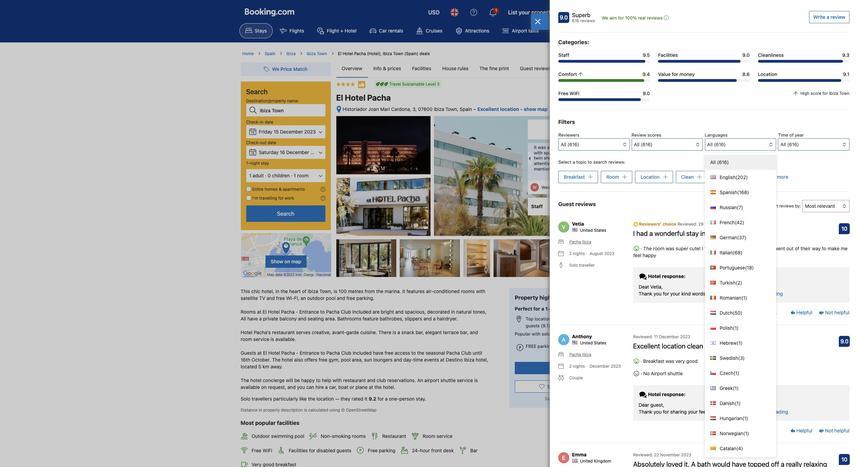 Task type: locate. For each thing, give the bounding box(es) containing it.
1 hotel response: from the top
[[647, 274, 686, 279]]

all (616) button for review scores
[[632, 138, 703, 151]]

check- up friday
[[246, 120, 260, 125]]

1 vertical spatial stay
[[687, 230, 699, 238]]

2 all (616) button from the left
[[632, 138, 703, 151]]

reading inside deat vetia, thank you for your kind words! we're thrilled t… continue reading
[[767, 291, 783, 297]]

2 states from the top
[[594, 341, 607, 346]]

1 pacha ibiza link from the top
[[559, 239, 592, 245]]

wifi down comfort
[[570, 90, 580, 96]]

all (616) for reviewers
[[561, 142, 580, 147]]

check- for in
[[246, 120, 260, 125]]

restaurant up available.
[[272, 330, 295, 336]]

0 horizontal spatial bar,
[[416, 330, 424, 336]]

continue inside dear guest, thank you for sharing your feedback on your rec… continue reading
[[751, 409, 771, 415]]

united states for vetia
[[580, 228, 607, 233]]

rated left it
[[352, 396, 363, 402]]

2 helpful from the top
[[835, 428, 850, 434]]

at up october.
[[258, 350, 262, 356]]

at right felt
[[713, 246, 718, 252]]

list your property
[[508, 9, 554, 15]]

parking.
[[357, 295, 375, 301]]

pool right gym,
[[341, 357, 351, 363]]

1 vertical spatial solo
[[241, 396, 250, 402]]

show
[[524, 106, 537, 112]]

(1) for danish
[[735, 401, 741, 406]]

was up the twin
[[538, 145, 546, 150]]

location 9.1 meter
[[758, 79, 850, 82]]

pacha ibiza link for anthony
[[559, 352, 592, 358]]

property for distance in property description is calculated using © openstreetmap
[[263, 408, 280, 413]]

hotel
[[590, 145, 601, 150], [282, 357, 293, 363], [251, 378, 262, 384]]

· for ·
[[640, 246, 644, 252]]

all (616) button
[[778, 138, 850, 151]]

for inside button
[[618, 15, 624, 21]]

travellers
[[552, 331, 571, 337], [252, 396, 272, 402]]

rated
[[568, 316, 579, 322], [352, 396, 363, 402]]

2 vertical spatial pool
[[295, 434, 304, 440]]

0 horizontal spatial location
[[641, 174, 660, 180]]

all down languages
[[708, 142, 713, 147]]

valign  initial image
[[358, 81, 366, 89]]

29
[[699, 222, 704, 227]]

pacha up area.
[[326, 309, 340, 315]]

their
[[801, 246, 811, 252]]

16
[[280, 149, 285, 155], [251, 151, 255, 155]]

2 helpful button from the top
[[791, 428, 813, 434]]

rooms inside this chic hotel, in the heart of ibiza town, is 100 metres from the marina. it features air-conditioned rooms with satellite tv and free wi-fi, an outdoor pool and free parking. rooms at el hotel pacha - entrance to pacha club included are bright and spacious, decorated in natural tones, all have a private balcony and seating area. bathrooms feature bathrobes, slippers and a hairdryer. hotel pacha's restaurant serves creative, avant-garde cuisine. there is a snack bar, elegant terrace bar, and room service is available. guests at el hotel pacha - entrance to pacha club included have free access to the seasonal pacha club until 16th october. the hotel also offers free gym, pool area, sun loungers and day-time events at destino ibiza hotel, located 5 km away. the hotel concierge will be happy to help with restaurant and club reservations. an airport shuttle service is available on request, and you can hire a car, boat or plane at the hotel.
[[461, 289, 475, 294]]

free down outdoor
[[252, 448, 262, 454]]

reading inside dear guest, thank you for sharing your feedback on your rec… continue reading
[[772, 409, 789, 415]]

december for 16
[[286, 149, 309, 155]]

property up most popular facilities
[[263, 408, 280, 413]]

there down bathrobes,
[[379, 330, 392, 336]]

garde
[[346, 330, 359, 336]]

reviews inside 'link'
[[583, 130, 597, 135]]

search down work
[[277, 211, 294, 217]]

1 states from the top
[[594, 228, 607, 233]]

balcony
[[280, 316, 297, 322]]

continue reading link for deat vetia, thank you for your kind words! we're thrilled t… continue reading
[[745, 291, 783, 298]]

all (616) inside button
[[781, 142, 799, 147]]

review categories element
[[559, 38, 590, 46]]

excellent location clean property and good staff
[[634, 342, 776, 350]]

2023
[[304, 129, 316, 135], [311, 149, 322, 155], [720, 222, 730, 227], [605, 251, 615, 256], [681, 335, 691, 340], [611, 364, 621, 369], [682, 453, 692, 458]]

thank inside dear guest, thank you for sharing your feedback on your rec… continue reading
[[639, 409, 653, 415]]

0 vertical spatial thank
[[639, 291, 653, 297]]

swimming
[[271, 434, 294, 440]]

night down saturday
[[250, 161, 260, 166]]

of left year
[[790, 132, 794, 138]]

united states down anthony
[[580, 341, 607, 346]]

you for vetia
[[654, 291, 662, 297]]

united states for anthony
[[580, 341, 607, 346]]

0 horizontal spatial happy
[[301, 378, 315, 384]]

outdoor swimming pool
[[252, 434, 304, 440]]

ibiza town
[[307, 51, 327, 56]]

1 horizontal spatial spain
[[460, 106, 472, 112]]

not helpful button
[[819, 309, 850, 316], [819, 428, 850, 434]]

happy inside this chic hotel, in the heart of ibiza town, is 100 metres from the marina. it features air-conditioned rooms with satellite tv and free wi-fi, an outdoor pool and free parking. rooms at el hotel pacha - entrance to pacha club included are bright and spacious, decorated in natural tones, all have a private balcony and seating area. bathrooms feature bathrobes, slippers and a hairdryer. hotel pacha's restaurant serves creative, avant-garde cuisine. there is a snack bar, elegant terrace bar, and room service is available. guests at el hotel pacha - entrance to pacha club included have free access to the seasonal pacha club until 16th october. the hotel also offers free gym, pool area, sun loungers and day-time events at destino ibiza hotel, located 5 km away. the hotel concierge will be happy to help with restaurant and club reservations. an airport shuttle service is available on request, and you can hire a car, boat or plane at the hotel.
[[301, 378, 315, 384]]

with inside it was a lovely, immaculate hotel with spacious bedroom and walk-in twin shower room. there many attentive and friendly staff (special mention to eric …
[[534, 150, 543, 156]]

2 check- from the top
[[246, 140, 260, 145]]

guest right print
[[520, 65, 533, 71]]

0 horizontal spatial excellent
[[478, 106, 499, 112]]

hotel left also
[[282, 357, 293, 363]]

staff inside the room was super cute! i felt at home there and the staff went out of their way to make me feel happy
[[763, 246, 774, 252]]

there
[[573, 155, 585, 161], [379, 330, 392, 336]]

reading for dear guest, thank you for sharing your feedback on your rec… continue reading
[[772, 409, 789, 415]]

united kingdom for emma
[[580, 459, 611, 464]]

1 vertical spatial town,
[[320, 289, 333, 294]]

room inside this chic hotel, in the heart of ibiza town, is 100 metres from the marina. it features air-conditioned rooms with satellite tv and free wi-fi, an outdoor pool and free parking. rooms at el hotel pacha - entrance to pacha club included are bright and spacious, decorated in natural tones, all have a private balcony and seating area. bathrooms feature bathrobes, slippers and a hairdryer. hotel pacha's restaurant serves creative, avant-garde cuisine. there is a snack bar, elegant terrace bar, and room service is available. guests at el hotel pacha - entrance to pacha club included have free access to the seasonal pacha club until 16th october. the hotel also offers free gym, pool area, sun loungers and day-time events at destino ibiza hotel, located 5 km away. the hotel concierge will be happy to help with restaurant and club reservations. an airport shuttle service is available on request, and you can hire a car, boat or plane at the hotel.
[[241, 337, 252, 342]]

0 horizontal spatial guests
[[337, 448, 352, 454]]

2 not helpful button from the top
[[819, 428, 850, 434]]

pool right swimming
[[295, 434, 304, 440]]

in inside search section
[[260, 120, 264, 125]]

a inside it was a lovely, immaculate hotel with spacious bedroom and walk-in twin shower room. there many attentive and friendly staff (special mention to eric …
[[548, 145, 550, 150]]

the down had
[[644, 246, 652, 252]]

reviewers' choice
[[638, 222, 677, 227]]

2 horizontal spatial of
[[795, 246, 800, 252]]

2023 for friday 15 december 2023
[[304, 129, 316, 135]]

2 response: from the top
[[662, 392, 686, 398]]

happy inside the room was super cute! i felt at home there and the staff went out of their way to make me feel happy
[[643, 253, 657, 259]]

thank for dear
[[639, 409, 653, 415]]

1 pacha ibiza from the top
[[570, 240, 592, 245]]

0 vertical spatial restaurant
[[272, 330, 295, 336]]

for down guest,
[[663, 409, 669, 415]]

solo up distance
[[241, 396, 250, 402]]

spain left "ibiza" link
[[265, 51, 276, 56]]

for right 9.2
[[378, 396, 384, 402]]

rated superb element inside 616 reviews 'link'
[[531, 123, 597, 131]]

1 vertical spatial guest
[[559, 201, 574, 207]]

1 vertical spatial was
[[666, 246, 675, 252]]

scored 10 element
[[839, 224, 850, 235], [839, 455, 850, 466]]

free up loungers
[[385, 350, 394, 356]]

is down pacha's
[[271, 337, 274, 342]]

the room was super cute! i felt at home there and the staff went out of their way to make me feel happy
[[634, 246, 848, 259]]

all down 'time'
[[781, 142, 786, 147]]

free down comfort
[[559, 90, 569, 96]]

at
[[713, 246, 718, 252], [257, 309, 262, 315], [258, 350, 262, 356], [440, 357, 445, 363], [369, 385, 373, 390]]

hotel up available
[[251, 378, 262, 384]]

check-in date
[[246, 120, 273, 125]]

property for list your property
[[532, 9, 554, 15]]

- up balcony
[[296, 309, 298, 315]]

reviewed: left 29
[[678, 222, 698, 227]]

3 all (616) button from the left
[[705, 138, 777, 151]]

was inside the room was super cute! i felt at home there and the staff went out of their way to make me feel happy
[[666, 246, 675, 252]]

0 vertical spatial was
[[538, 145, 546, 150]]

staff down the helpful. at the bottom of the page
[[763, 342, 776, 350]]

(616) for reviewers
[[568, 142, 580, 147]]

1 vertical spatial show
[[271, 259, 283, 264]]

1 horizontal spatial guest
[[559, 201, 574, 207]]

1 vertical spatial staff
[[763, 246, 774, 252]]

15 down 'check-in date'
[[251, 131, 255, 135]]

hotel inside it was a lovely, immaculate hotel with spacious bedroom and walk-in twin shower room. there many attentive and friendly staff (special mention to eric …
[[590, 145, 601, 150]]

2 hotel response: from the top
[[647, 392, 686, 398]]

1 all (616) button from the left
[[559, 138, 630, 151]]

restaurant
[[272, 330, 295, 336], [343, 378, 366, 384]]

2023 for reviewed: 22 november 2023
[[682, 453, 692, 458]]

1 vertical spatial united kingdom
[[580, 459, 611, 464]]

1 vertical spatial breakfast
[[644, 359, 665, 364]]

the left old
[[738, 230, 748, 238]]

languages
[[705, 132, 728, 138]]

1 vertical spatial not helpful
[[824, 428, 850, 434]]

1 vertical spatial wifi
[[263, 448, 272, 454]]

not helpful for second not helpful button from the bottom of the list of reviews region
[[824, 310, 850, 316]]

2 vertical spatial you
[[654, 409, 662, 415]]

0 horizontal spatial breakfast
[[564, 174, 585, 180]]

room service
[[423, 434, 453, 440]]

is
[[334, 289, 337, 294], [393, 330, 396, 336], [271, 337, 274, 342], [474, 378, 478, 384], [304, 408, 307, 413]]

kingdom inside list of reviews region
[[594, 459, 611, 464]]

excellent inside list of reviews region
[[634, 342, 660, 350]]

16 up 1-night stay
[[251, 151, 255, 155]]

2 pacha ibiza link from the top
[[559, 352, 592, 358]]

travellers down available
[[252, 396, 272, 402]]

0 horizontal spatial all (616) button
[[559, 138, 630, 151]]

1 not helpful from the top
[[824, 310, 850, 316]]

0 horizontal spatial out
[[260, 140, 267, 145]]

time of year
[[778, 132, 804, 138]]

solo inside list of reviews region
[[570, 263, 578, 268]]

search button
[[246, 206, 325, 222]]

service up desk
[[437, 434, 453, 440]]

show inside button
[[764, 174, 776, 180]]

comfort 9.4 meter
[[559, 79, 650, 82]]

night inside search section
[[250, 161, 260, 166]]

date for check-in date
[[265, 120, 273, 125]]

events
[[425, 357, 439, 363]]

1 vertical spatial staff
[[531, 204, 543, 209]]

16 right saturday
[[280, 149, 285, 155]]

reviews left by:
[[780, 204, 794, 209]]

10
[[842, 226, 848, 232], [842, 457, 848, 463]]

1 vertical spatial &
[[279, 187, 282, 192]]

guests down non-smoking rooms
[[337, 448, 352, 454]]

high
[[801, 91, 810, 96]]

you inside deat vetia, thank you for your kind words! we're thrilled t… continue reading
[[654, 291, 662, 297]]

all (616) down time of year
[[781, 142, 799, 147]]

(1) for romanian
[[742, 295, 748, 301]]

thank down deat
[[639, 291, 653, 297]]

—
[[335, 396, 340, 402]]

airport taxis link
[[497, 23, 545, 38]]

0 horizontal spatial on
[[261, 385, 267, 390]]

most popular facilities
[[241, 420, 300, 426]]

stay
[[261, 161, 269, 166], [687, 230, 699, 238]]

reviews left scored 9.5 element
[[576, 201, 596, 207]]

close image
[[535, 19, 541, 24]]

united up the guest reviews
[[562, 185, 575, 190]]

your inside deat vetia, thank you for your kind words! we're thrilled t… continue reading
[[671, 291, 680, 297]]

(616) down time of year
[[788, 142, 799, 147]]

for inside deat vetia, thank you for your kind words! we're thrilled t… continue reading
[[663, 291, 669, 297]]

all (616) for languages
[[708, 142, 726, 147]]

1- inside search section
[[246, 161, 250, 166]]

0 horizontal spatial have
[[248, 316, 258, 322]]

3
[[437, 82, 440, 87]]

1 horizontal spatial show
[[764, 174, 776, 180]]

1 helpful from the top
[[835, 310, 850, 316]]

photos
[[584, 255, 604, 262]]

cleanliness 9.3 meter
[[758, 60, 850, 63]]

kingdom for emma
[[594, 459, 611, 464]]

1 vertical spatial shuttle
[[441, 378, 456, 384]]

show on map button
[[241, 233, 332, 278], [265, 256, 307, 268]]

0 vertical spatial free wifi
[[559, 90, 580, 96]]

all inside button
[[781, 142, 786, 147]]

0 horizontal spatial property
[[263, 408, 280, 413]]

scored 9 element
[[559, 12, 570, 23]]

all down reviewers
[[561, 142, 567, 147]]

continue reading link right rec…
[[751, 409, 789, 416]]

it was a lovely, immaculate hotel with spacious bedroom and walk-in twin shower room. there many attentive and friendly staff (special mention to eric …
[[534, 145, 607, 172]]

in inside list of reviews region
[[701, 230, 706, 238]]

town down 9.1
[[840, 91, 850, 96]]

2 vertical spatial on
[[721, 409, 727, 415]]

search up destination/property
[[246, 88, 268, 96]]

for inside search section
[[278, 196, 284, 201]]

1 vertical spatial helpful button
[[791, 428, 813, 434]]

1 horizontal spatial night
[[550, 306, 563, 312]]

0 vertical spatial continue
[[745, 291, 765, 297]]

united down emma
[[580, 459, 593, 464]]

room down reviews:
[[607, 174, 619, 180]]

2 helpful from the top
[[796, 428, 813, 434]]

there down immaculate
[[573, 155, 585, 161]]

2 pacha ibiza from the top
[[570, 352, 592, 358]]

saved
[[545, 397, 557, 402]]

2 people found this review helpful.
[[705, 310, 777, 315]]

1 nights from the top
[[573, 251, 585, 256]]

0 horizontal spatial search
[[246, 88, 268, 96]]

1 vertical spatial reading
[[772, 409, 789, 415]]

show for show more
[[764, 174, 776, 180]]

deals
[[420, 51, 430, 56]]

0 vertical spatial airport
[[512, 28, 527, 34]]

united kingdom
[[562, 185, 593, 190], [580, 459, 611, 464]]

list your property link
[[504, 4, 558, 21]]

property
[[515, 295, 538, 301]]

hotel up guest,
[[648, 392, 661, 398]]

2023 for saturday 16 december 2023
[[311, 149, 322, 155]]

was left very
[[666, 359, 675, 364]]

1 vertical spatial search
[[277, 211, 294, 217]]

24-hour front desk
[[412, 448, 454, 454]]

1 vertical spatial check-
[[246, 140, 260, 145]]

list of reviews region
[[555, 213, 854, 467]]

(616) inside button
[[788, 142, 799, 147]]

(1) for polish
[[733, 325, 739, 331]]

an
[[301, 295, 306, 301]]

homes
[[265, 187, 278, 192]]

2 horizontal spatial property
[[705, 342, 731, 350]]

a inside list of reviews region
[[650, 230, 653, 238]]

all inside this chic hotel, in the heart of ibiza town, is 100 metres from the marina. it features air-conditioned rooms with satellite tv and free wi-fi, an outdoor pool and free parking. rooms at el hotel pacha - entrance to pacha club included are bright and spacious, decorated in natural tones, all have a private balcony and seating area. bathrooms feature bathrobes, slippers and a hairdryer. hotel pacha's restaurant serves creative, avant-garde cuisine. there is a snack bar, elegant terrace bar, and room service is available. guests at el hotel pacha - entrance to pacha club included have free access to the seasonal pacha club until 16th october. the hotel also offers free gym, pool area, sun loungers and day-time events at destino ibiza hotel, located 5 km away. the hotel concierge will be happy to help with restaurant and club reservations. an airport shuttle service is available on request, and you can hire a car, boat or plane at the hotel.
[[241, 316, 246, 322]]

1 vertical spatial property
[[705, 342, 731, 350]]

rated superb element
[[572, 11, 595, 19], [531, 123, 597, 131]]

1 thank from the top
[[639, 291, 653, 297]]

year
[[795, 132, 804, 138]]

1 horizontal spatial restaurant
[[343, 378, 366, 384]]

all (616) button for languages
[[705, 138, 777, 151]]

1 check- from the top
[[246, 120, 260, 125]]

twin
[[534, 155, 543, 161]]

for right the aim
[[618, 15, 624, 21]]

· no airport shuttle
[[640, 371, 683, 377]]

1 vertical spatial reviewed:
[[634, 335, 653, 340]]

stay!
[[564, 306, 576, 312]]

bar, right terrace
[[460, 330, 469, 336]]

to down "creative,"
[[321, 350, 325, 356]]

1 helpful from the top
[[796, 310, 813, 316]]

write a review
[[814, 14, 846, 20]]

pacha ibiza for anthony
[[570, 352, 592, 358]]

(1) for norwegian
[[744, 431, 749, 437]]

(1) for greek
[[733, 386, 739, 391]]

response:
[[662, 274, 686, 279], [662, 392, 686, 398]]

helpful
[[835, 310, 850, 316], [835, 428, 850, 434]]

on inside search section
[[285, 259, 290, 264]]

1 horizontal spatial it
[[534, 145, 537, 150]]

2 not helpful from the top
[[824, 428, 850, 434]]

polish
[[716, 325, 733, 331]]

pacha ibiza link
[[559, 239, 592, 245], [559, 352, 592, 358]]

service
[[253, 337, 269, 342], [457, 378, 473, 384], [437, 434, 453, 440]]

response: for guest,
[[662, 392, 686, 398]]

2 scored 10 element from the top
[[839, 455, 850, 466]]

616 inside 'link'
[[574, 130, 581, 135]]

2 vertical spatial staff
[[763, 342, 776, 350]]

particularly
[[273, 396, 298, 402]]

0 horizontal spatial travellers
[[252, 396, 272, 402]]

continue right t…
[[745, 291, 765, 297]]

0 vertical spatial response:
[[662, 274, 686, 279]]

bar,
[[416, 330, 424, 336], [460, 330, 469, 336]]

0 vertical spatial &
[[383, 65, 386, 71]]

+37 photos link
[[557, 240, 618, 277]]

0 vertical spatial continue reading link
[[745, 291, 783, 298]]

you inside dear guest, thank you for sharing your feedback on your rec… continue reading
[[654, 409, 662, 415]]

united for vetia
[[580, 228, 593, 233]]

review right write
[[831, 14, 846, 20]]

creative,
[[312, 330, 331, 336]]

0 horizontal spatial there
[[379, 330, 392, 336]]

guests down top
[[526, 323, 540, 329]]

1 vertical spatial service
[[457, 378, 473, 384]]

km
[[263, 364, 269, 370]]

a right had
[[650, 230, 653, 238]]

1 vertical spatial united states
[[580, 341, 607, 346]]

included
[[352, 309, 371, 315], [353, 350, 372, 356]]

1 vertical spatial good
[[687, 359, 698, 364]]

0 vertical spatial guest
[[520, 65, 533, 71]]

1 united states from the top
[[580, 228, 607, 233]]

0 vertical spatial pacha ibiza link
[[559, 239, 592, 245]]

1 vertical spatial helpful
[[835, 428, 850, 434]]

breakfast inside list of reviews region
[[644, 359, 665, 364]]

united kingdom inside list of reviews region
[[580, 459, 611, 464]]

solo for solo traveller
[[570, 263, 578, 268]]

all for review scores
[[634, 142, 640, 147]]

popular
[[515, 331, 531, 337]]

show more
[[764, 174, 789, 180]]

have up loungers
[[373, 350, 384, 356]]

staff down wendy
[[531, 204, 543, 209]]

rooms
[[461, 289, 475, 294], [352, 434, 366, 440]]

italian
[[716, 250, 733, 256]]

to inside the room was super cute! i felt at home there and the staff went out of their way to make me feel happy
[[822, 246, 827, 252]]

&
[[383, 65, 386, 71], [279, 187, 282, 192]]

0 vertical spatial helpful
[[835, 310, 850, 316]]

1 vertical spatial free wifi
[[252, 448, 272, 454]]

facilities
[[658, 52, 678, 58], [412, 65, 431, 71], [289, 448, 308, 454]]

· for · breakfast was very good
[[641, 359, 642, 364]]

fi,
[[294, 295, 299, 301]]

show inside search section
[[271, 259, 283, 264]]

your left 'kind'
[[671, 291, 680, 297]]

1 response: from the top
[[662, 274, 686, 279]]

facilities 9.0 meter
[[658, 60, 750, 63]]

0 vertical spatial i
[[634, 230, 635, 238]]

1 vertical spatial hotel response:
[[647, 392, 686, 398]]

free
[[276, 295, 285, 301], [347, 295, 355, 301], [385, 350, 394, 356], [319, 357, 328, 363]]

0 horizontal spatial &
[[279, 187, 282, 192]]

1 vertical spatial of
[[795, 246, 800, 252]]

hotel response: for vetia,
[[647, 274, 686, 279]]

0 horizontal spatial show
[[271, 259, 283, 264]]

(1) for hungarian
[[743, 416, 749, 422]]

a inside button
[[827, 14, 830, 20]]

a left lovely,
[[548, 145, 550, 150]]

1 horizontal spatial there
[[573, 155, 585, 161]]

all up pool
[[711, 159, 716, 165]]

there inside it was a lovely, immaculate hotel with spacious bedroom and walk-in twin shower room. there many attentive and friendly staff (special mention to eric …
[[573, 155, 585, 161]]

value for money 8.6 meter
[[658, 79, 750, 82]]

0 vertical spatial spain
[[265, 51, 276, 56]]

booking.com image
[[245, 8, 294, 16]]

0 vertical spatial rated superb element
[[572, 11, 595, 19]]

1 vertical spatial i
[[702, 246, 704, 252]]

can
[[306, 385, 314, 390]]

room.
[[560, 155, 572, 161]]

at down seasonal
[[440, 357, 445, 363]]

this
[[738, 310, 746, 315]]

desk
[[443, 448, 454, 454]]

0 vertical spatial united kingdom
[[562, 185, 593, 190]]

available.
[[276, 337, 296, 342]]

continue for t…
[[745, 291, 765, 297]]

1 horizontal spatial room
[[607, 174, 619, 180]]

0 vertical spatial shuttle
[[668, 371, 683, 377]]

hotel
[[345, 28, 357, 34], [343, 51, 353, 56], [345, 93, 366, 102], [648, 274, 661, 279], [268, 309, 280, 315], [241, 330, 253, 336], [268, 350, 280, 356], [648, 392, 661, 398]]

2 bar, from the left
[[460, 330, 469, 336]]

rated inside top location: highly rated by recent guests (9.1)
[[568, 316, 579, 322]]

check- for out
[[246, 140, 260, 145]]

continue for rec…
[[751, 409, 771, 415]]

states for anthony
[[594, 341, 607, 346]]

all for reviewers
[[561, 142, 567, 147]]

room
[[653, 246, 665, 252], [241, 337, 252, 342]]

solo for solo travellers particularly like the location — they rated it 9.2 for a one-person stay.
[[241, 396, 250, 402]]

1 vertical spatial room
[[241, 337, 252, 342]]

1 vertical spatial hotel,
[[476, 357, 488, 363]]

car,
[[329, 385, 337, 390]]

and inside the room was super cute! i felt at home there and the staff went out of their way to make me feel happy
[[745, 246, 754, 252]]

0 vertical spatial check-
[[246, 120, 260, 125]]

thank inside deat vetia, thank you for your kind words! we're thrilled t… continue reading
[[639, 291, 653, 297]]

nights up couple
[[573, 364, 585, 369]]

pacha up joan
[[367, 93, 391, 102]]

1 vertical spatial review
[[747, 310, 761, 315]]

2 united states from the top
[[580, 341, 607, 346]]

there inside this chic hotel, in the heart of ibiza town, is 100 metres from the marina. it features air-conditioned rooms with satellite tv and free wi-fi, an outdoor pool and free parking. rooms at el hotel pacha - entrance to pacha club included are bright and spacious, decorated in natural tones, all have a private balcony and seating area. bathrooms feature bathrobes, slippers and a hairdryer. hotel pacha's restaurant serves creative, avant-garde cuisine. there is a snack bar, elegant terrace bar, and room service is available. guests at el hotel pacha - entrance to pacha club included have free access to the seasonal pacha club until 16th october. the hotel also offers free gym, pool area, sun loungers and day-time events at destino ibiza hotel, located 5 km away. the hotel concierge will be happy to help with restaurant and club reservations. an airport shuttle service is available on request, and you can hire a car, boat or plane at the hotel.
[[379, 330, 392, 336]]

continue inside deat vetia, thank you for your kind words! we're thrilled t… continue reading
[[745, 291, 765, 297]]

continue reading link up the helpful. at the bottom of the page
[[745, 291, 783, 298]]

filters
[[559, 119, 575, 125]]

kingdom
[[576, 185, 593, 190], [594, 459, 611, 464]]

(18)
[[746, 265, 754, 271]]

town, up outdoor on the left of the page
[[320, 289, 333, 294]]

cleanliness
[[758, 52, 784, 58]]

2 thank from the top
[[639, 409, 653, 415]]

nights for vetia
[[573, 251, 585, 256]]

states for vetia
[[594, 228, 607, 233]]

0 vertical spatial 2
[[570, 251, 572, 256]]

· left no
[[641, 371, 642, 377]]

for left 'kind'
[[663, 291, 669, 297]]

location left the —
[[317, 396, 334, 402]]

0 horizontal spatial it
[[403, 289, 405, 294]]

previous image
[[527, 157, 531, 161]]

all (616) for time of year
[[781, 142, 799, 147]]

07800
[[418, 106, 433, 112]]

show for show on map
[[271, 259, 283, 264]]

good
[[745, 342, 761, 350], [687, 359, 698, 364]]

guest for guest reviews (616)
[[520, 65, 533, 71]]

you for anthony
[[654, 409, 662, 415]]

0 horizontal spatial town,
[[320, 289, 333, 294]]

reviews inside button
[[647, 15, 663, 21]]

(9.1)
[[541, 323, 550, 329]]

show
[[764, 174, 776, 180], [271, 259, 283, 264]]

1 horizontal spatial room
[[653, 246, 665, 252]]

1 vertical spatial restaurant
[[343, 378, 366, 384]]

it
[[365, 396, 368, 402]]

2 nights from the top
[[573, 364, 585, 369]]

december for 15
[[280, 129, 303, 135]]

location inside list of reviews region
[[662, 342, 686, 350]]

-
[[521, 106, 523, 112], [296, 309, 298, 315], [296, 350, 299, 356]]

hungarian
[[716, 416, 743, 422]]

a up location:
[[542, 306, 544, 312]]

happy right feel
[[643, 253, 657, 259]]

guest reviews
[[559, 201, 596, 207]]

2 vertical spatial service
[[437, 434, 453, 440]]

11
[[654, 335, 658, 340]]

emma
[[572, 452, 587, 458]]

car
[[379, 28, 387, 34]]



Task type: vqa. For each thing, say whether or not it's contained in the screenshot.
bottom the Rated superb element
yes



Task type: describe. For each thing, give the bounding box(es) containing it.
1 horizontal spatial august
[[705, 222, 719, 227]]

all (616) link
[[705, 155, 777, 170]]

reservations.
[[388, 378, 416, 384]]

your up the hungarian
[[728, 409, 738, 415]]

review inside region
[[747, 310, 761, 315]]

0 horizontal spatial free
[[252, 448, 262, 454]]

1 scored 10 element from the top
[[839, 224, 850, 235]]

friendly
[[563, 161, 578, 166]]

0 vertical spatial service
[[253, 337, 269, 342]]

1 horizontal spatial 15
[[274, 129, 279, 135]]

december for 11
[[659, 335, 679, 340]]

0 vertical spatial have
[[248, 316, 258, 322]]

2 nights · august 2023
[[570, 251, 615, 256]]

reviews inside superb 616 reviews
[[581, 18, 595, 23]]

0 horizontal spatial hotel
[[251, 378, 262, 384]]

overview
[[342, 65, 363, 71]]

(616) down review categories element
[[553, 65, 564, 71]]

pacha ibiza link for vetia
[[559, 239, 592, 245]]

1 horizontal spatial 16
[[280, 149, 285, 155]]

1 vertical spatial guests
[[337, 448, 352, 454]]

tv
[[259, 295, 265, 301]]

1 horizontal spatial 1-
[[546, 306, 550, 312]]

click to open map view image
[[336, 105, 342, 113]]

not helpful for 1st not helpful button from the bottom
[[824, 428, 850, 434]]

for down property highlights
[[534, 306, 541, 312]]

stays link
[[239, 23, 273, 38]]

felt
[[705, 246, 712, 252]]

pacha up destino
[[447, 350, 460, 356]]

0 horizontal spatial rated
[[352, 396, 363, 402]]

el up click to open map view image
[[336, 93, 343, 102]]

in up "hairdryer."
[[451, 309, 455, 315]]

and up bathrobes,
[[396, 309, 404, 315]]

and down decorated
[[424, 316, 432, 322]]

highlights
[[540, 295, 566, 301]]

free left wi-
[[276, 295, 285, 301]]

pacha up '+37'
[[570, 240, 581, 245]]

1 10 from the top
[[842, 226, 848, 232]]

metres
[[348, 289, 364, 294]]

0 horizontal spatial hotel,
[[262, 289, 274, 294]]

and down spacious
[[554, 161, 561, 166]]

russian
[[716, 205, 737, 210]]

romanian
[[716, 295, 742, 301]]

ibiza up outdoor on the left of the page
[[308, 289, 318, 294]]

pacha up reserve
[[570, 352, 581, 358]]

at inside the room was super cute! i felt at home there and the staff went out of their way to make me feel happy
[[713, 246, 718, 252]]

also
[[294, 357, 303, 363]]

at right the plane
[[369, 385, 373, 390]]

0 horizontal spatial wifi
[[263, 448, 272, 454]]

filter reviews region
[[559, 118, 850, 458]]

club up bathrooms
[[341, 309, 351, 315]]

in right distance
[[259, 408, 262, 413]]

0 horizontal spatial town
[[317, 51, 327, 56]]

9.4
[[643, 71, 650, 77]]

room inside the room was super cute! i felt at home there and the staff went out of their way to make me feel happy
[[653, 246, 665, 252]]

0 horizontal spatial 15
[[251, 131, 255, 135]]

all (616) for review scores
[[634, 142, 653, 147]]

make
[[828, 246, 840, 252]]

1 horizontal spatial hotel,
[[476, 357, 488, 363]]

ibiza up 2 nights · december 2023
[[583, 352, 592, 358]]

reviews for guest reviews (616)
[[535, 65, 551, 71]]

czech
[[716, 370, 734, 376]]

search section
[[238, 57, 334, 278]]

hire
[[316, 385, 324, 390]]

friday
[[259, 129, 272, 135]]

ibiza down reviewed: 29 august 2023
[[708, 230, 722, 238]]

guests inside top location: highly rated by recent guests (9.1)
[[526, 323, 540, 329]]

1 vertical spatial hotel
[[282, 357, 293, 363]]

prices
[[388, 65, 401, 71]]

1 vertical spatial entrance
[[300, 350, 320, 356]]

out inside search section
[[260, 140, 267, 145]]

all for time of year
[[781, 142, 786, 147]]

was for the room was super cute! i felt at home there and the staff went out of their way to make me feel happy
[[666, 246, 675, 252]]

2 horizontal spatial pool
[[341, 357, 351, 363]]

· breakfast was very good
[[640, 359, 698, 364]]

united for wendy
[[562, 185, 575, 190]]

stay inside search section
[[261, 161, 269, 166]]

united for anthony
[[580, 341, 593, 346]]

saturday
[[259, 149, 279, 155]]

1 horizontal spatial map
[[538, 106, 548, 112]]

to up "seating"
[[320, 309, 325, 315]]

reviewed: for 9.0
[[634, 335, 653, 340]]

1 helpful button from the top
[[791, 309, 813, 316]]

elegant
[[426, 330, 442, 336]]

(616) for languages
[[714, 142, 726, 147]]

and down access
[[394, 357, 402, 363]]

9.0 inside list of reviews region
[[841, 339, 849, 345]]

feature
[[363, 316, 379, 322]]

the inside the room was super cute! i felt at home there and the staff went out of their way to make me feel happy
[[644, 246, 652, 252]]

1 vertical spatial august
[[590, 251, 603, 256]]

reviews for sort reviews by:
[[780, 204, 794, 209]]

1 vertical spatial included
[[353, 350, 372, 356]]

and down will
[[288, 385, 296, 390]]

guest for guest reviews
[[559, 201, 574, 207]]

2 10 from the top
[[842, 457, 848, 463]]

and up until
[[470, 330, 478, 336]]

with left the solo
[[532, 331, 541, 337]]

2023 for reviewed: 29 august 2023
[[720, 222, 730, 227]]

and down the 100
[[337, 295, 345, 301]]

scored 9.0 element
[[839, 336, 850, 347]]

1 not from the top
[[826, 310, 834, 316]]

0 vertical spatial -
[[521, 106, 523, 112]]

1 horizontal spatial wifi
[[570, 90, 580, 96]]

(50)
[[733, 310, 743, 316]]

thank for deat
[[639, 291, 653, 297]]

to inside it was a lovely, immaculate hotel with spacious bedroom and walk-in twin shower room. there many attentive and friendly staff (special mention to eric …
[[552, 166, 556, 172]]

was for · breakfast was very good
[[666, 359, 675, 364]]

home
[[719, 246, 731, 252]]

it inside this chic hotel, in the heart of ibiza town, is 100 metres from the marina. it features air-conditioned rooms with satellite tv and free wi-fi, an outdoor pool and free parking. rooms at el hotel pacha - entrance to pacha club included are bright and spacious, decorated in natural tones, all have a private balcony and seating area. bathrooms feature bathrobes, slippers and a hairdryer. hotel pacha's restaurant serves creative, avant-garde cuisine. there is a snack bar, elegant terrace bar, and room service is available. guests at el hotel pacha - entrance to pacha club included have free access to the seasonal pacha club until 16th october. the hotel also offers free gym, pool area, sun loungers and day-time events at destino ibiza hotel, located 5 km away. the hotel concierge will be happy to help with restaurant and club reservations. an airport shuttle service is available on request, and you can hire a car, boat or plane at the hotel.
[[403, 289, 405, 294]]

had
[[637, 230, 648, 238]]

is down like
[[304, 408, 307, 413]]

2 for vetia
[[570, 251, 572, 256]]

was inside it was a lovely, immaculate hotel with spacious bedroom and walk-in twin shower room. there many attentive and friendly staff (special mention to eric …
[[538, 145, 546, 150]]

0 horizontal spatial spain
[[265, 51, 276, 56]]

next image
[[612, 157, 616, 161]]

1 horizontal spatial free wifi
[[559, 90, 580, 96]]

club down garde
[[341, 350, 352, 356]]

non-
[[321, 434, 332, 440]]

the right from
[[376, 289, 384, 294]]

couple
[[570, 376, 583, 381]]

9.3
[[843, 52, 850, 58]]

9.0 inside scored 9 element
[[560, 14, 568, 21]]

el up private
[[263, 309, 267, 315]]

a left private
[[259, 316, 262, 322]]

the fine print
[[480, 65, 509, 71]]

(1) for czech
[[734, 370, 740, 376]]

ibiza down until
[[464, 357, 475, 363]]

2 for anthony
[[570, 364, 572, 369]]

1 horizontal spatial have
[[373, 350, 384, 356]]

ibiza right (hotel),
[[383, 51, 392, 56]]

sharing
[[671, 409, 687, 415]]

are
[[373, 309, 380, 315]]

& inside search section
[[279, 187, 282, 192]]

(37)
[[738, 235, 747, 241]]

for right score
[[823, 91, 828, 96]]

non-smoking rooms
[[321, 434, 366, 440]]

hotel up vetia,
[[648, 274, 661, 279]]

1 horizontal spatial service
[[437, 434, 453, 440]]

deat
[[639, 284, 649, 290]]

town, inside this chic hotel, in the heart of ibiza town, is 100 metres from the marina. it features air-conditioned rooms with satellite tv and free wi-fi, an outdoor pool and free parking. rooms at el hotel pacha - entrance to pacha club included are bright and spacious, decorated in natural tones, all have a private balcony and seating area. bathrooms feature bathrobes, slippers and a hairdryer. hotel pacha's restaurant serves creative, avant-garde cuisine. there is a snack bar, elegant terrace bar, and room service is available. guests at el hotel pacha - entrance to pacha club included have free access to the seasonal pacha club until 16th october. the hotel also offers free gym, pool area, sun loungers and day-time events at destino ibiza hotel, located 5 km away. the hotel concierge will be happy to help with restaurant and club reservations. an airport shuttle service is available on request, and you can hire a car, boat or plane at the hotel.
[[320, 289, 333, 294]]

sort
[[770, 204, 779, 209]]

is down until
[[474, 378, 478, 384]]

of inside the room was super cute! i felt at home there and the staff went out of their way to make me feel happy
[[795, 246, 800, 252]]

hotel up private
[[268, 309, 280, 315]]

historiador joan mari cardona, 3, 07800 ibiza town, spain – excellent location - show map
[[343, 106, 548, 112]]

airport
[[425, 378, 439, 384]]

from
[[365, 289, 375, 294]]

0 vertical spatial travellers
[[552, 331, 571, 337]]

hotel up 'historiador'
[[345, 93, 366, 102]]

in inside it was a lovely, immaculate hotel with spacious bedroom and walk-in twin shower room. there many attentive and friendly staff (special mention to eric …
[[604, 150, 607, 156]]

pacha ibiza for vetia
[[570, 240, 592, 245]]

1 horizontal spatial location
[[758, 71, 778, 77]]

i'm travelling for work
[[252, 196, 294, 201]]

i inside the room was super cute! i felt at home there and the staff went out of their way to make me feel happy
[[702, 246, 704, 252]]

for right value
[[672, 71, 679, 77]]

words!
[[692, 291, 707, 297]]

map inside search section
[[292, 259, 301, 264]]

1 horizontal spatial good
[[745, 342, 761, 350]]

flights link
[[274, 23, 310, 38]]

1 not helpful button from the top
[[819, 309, 850, 316]]

people
[[709, 310, 724, 315]]

you inside this chic hotel, in the heart of ibiza town, is 100 metres from the marina. it features air-conditioned rooms with satellite tv and free wi-fi, an outdoor pool and free parking. rooms at el hotel pacha - entrance to pacha club included are bright and spacious, decorated in natural tones, all have a private balcony and seating area. bathrooms feature bathrobes, slippers and a hairdryer. hotel pacha's restaurant serves creative, avant-garde cuisine. there is a snack bar, elegant terrace bar, and room service is available. guests at el hotel pacha - entrance to pacha club included have free access to the seasonal pacha club until 16th october. the hotel also offers free gym, pool area, sun loungers and day-time events at destino ibiza hotel, located 5 km away. the hotel concierge will be happy to help with restaurant and club reservations. an airport shuttle service is available on request, and you can hire a car, boat or plane at the hotel.
[[297, 385, 305, 390]]

0 horizontal spatial rooms
[[352, 434, 366, 440]]

hebrew
[[716, 340, 737, 346]]

ibiza right 07800
[[434, 106, 444, 112]]

for inside dear guest, thank you for sharing your feedback on your rec… continue reading
[[663, 409, 669, 415]]

october.
[[252, 357, 271, 363]]

flights
[[290, 28, 304, 34]]

the up away.
[[272, 357, 281, 363]]

free left gym,
[[319, 357, 328, 363]]

staff inside it was a lovely, immaculate hotel with spacious bedroom and walk-in twin shower room. there many attentive and friendly staff (special mention to eric …
[[579, 161, 589, 166]]

score
[[811, 91, 822, 96]]

pacha left (hotel),
[[354, 51, 366, 56]]

is left snack
[[393, 330, 396, 336]]

2 not from the top
[[826, 428, 834, 434]]

reviews for 616 reviews
[[583, 130, 597, 135]]

the left fine
[[480, 65, 488, 71]]

0 vertical spatial reviewed:
[[678, 222, 698, 227]]

your right sharing
[[688, 409, 698, 415]]

1 horizontal spatial facilities
[[412, 65, 431, 71]]

ibiza up 2 nights · august 2023
[[583, 240, 592, 245]]

popular with solo travellers
[[515, 331, 571, 337]]

ibiza right "ibiza" link
[[307, 51, 316, 56]]

a left snack
[[398, 330, 400, 336]]

(616) for review scores
[[641, 142, 653, 147]]

on inside dear guest, thank you for sharing your feedback on your rec… continue reading
[[721, 409, 727, 415]]

helpful for 1st not helpful button from the bottom
[[835, 428, 850, 434]]

with up tones,
[[476, 289, 486, 294]]

· for · no airport shuttle
[[641, 371, 642, 377]]

comfort
[[559, 71, 577, 77]]

0 vertical spatial breakfast
[[564, 174, 585, 180]]

reviewed: for 10
[[634, 453, 653, 458]]

room for room service
[[423, 434, 436, 440]]

the down club
[[375, 385, 382, 390]]

1 bar, from the left
[[416, 330, 424, 336]]

perfect
[[515, 306, 533, 312]]

1 horizontal spatial free
[[368, 448, 378, 454]]

1 vertical spatial 2
[[705, 310, 708, 315]]

parking
[[379, 448, 396, 454]]

3,
[[413, 106, 417, 112]]

house rules
[[442, 65, 469, 71]]

lovely,
[[551, 145, 564, 150]]

level
[[426, 82, 436, 87]]

1 vertical spatial night
[[550, 306, 563, 312]]

the up time
[[417, 350, 425, 356]]

property inside list of reviews region
[[705, 342, 731, 350]]

hotel right +
[[345, 28, 357, 34]]

· right '+37'
[[586, 251, 588, 256]]

2 horizontal spatial free
[[559, 90, 569, 96]]

the inside the room was super cute! i felt at home there and the staff went out of their way to make me feel happy
[[755, 246, 762, 252]]

for left the disabled
[[309, 448, 315, 454]]

reviews:
[[609, 159, 626, 165]]

0 horizontal spatial good
[[687, 359, 698, 364]]

616 inside superb 616 reviews
[[572, 18, 579, 23]]

(special
[[590, 161, 606, 166]]

1 vertical spatial -
[[296, 309, 298, 315]]

out inside the room was super cute! i felt at home there and the staff went out of their way to make me feel happy
[[787, 246, 794, 252]]

high score for ibiza town
[[801, 91, 850, 96]]

nights for anthony
[[573, 364, 585, 369]]

free parking
[[368, 448, 396, 454]]

el up overview link at the top left of page
[[338, 51, 342, 56]]

0 horizontal spatial i
[[634, 230, 635, 238]]

travel
[[390, 82, 401, 87]]

1 horizontal spatial town
[[393, 51, 404, 56]]

we aim for 100% real reviews button
[[602, 14, 669, 21]]

reviewed: 29 august 2023
[[678, 222, 730, 227]]

bathrooms
[[338, 316, 362, 322]]

all for languages
[[708, 142, 713, 147]]

a left topic
[[573, 159, 575, 165]]

pacha up balcony
[[281, 309, 295, 315]]

solo travellers particularly like the location — they rated it 9.2 for a one-person stay.
[[241, 396, 426, 402]]

overview link
[[336, 60, 368, 77]]

(1) for hebrew
[[737, 340, 743, 346]]

home
[[242, 51, 254, 56]]

info & prices link
[[368, 60, 407, 77]]

0 horizontal spatial location
[[317, 396, 334, 402]]

staff 9.5 meter
[[559, 60, 650, 63]]

and right tv
[[267, 295, 275, 301]]

search inside button
[[277, 211, 294, 217]]

100
[[339, 289, 347, 294]]

your right 'list'
[[519, 9, 530, 15]]

helpful for second not helpful button from the bottom of the list of reviews region
[[835, 310, 850, 316]]

rated superb element containing superb
[[572, 11, 595, 19]]

like
[[299, 396, 307, 402]]

response: for vetia,
[[662, 274, 686, 279]]

a left one-
[[385, 396, 388, 402]]

and left club
[[367, 378, 376, 384]]

· right reserve
[[586, 364, 588, 369]]

air-
[[426, 289, 434, 294]]

taxis
[[529, 28, 539, 34]]

date for check-out date
[[268, 140, 276, 145]]

a left 'car,' on the bottom left
[[325, 385, 328, 390]]

mari
[[380, 106, 390, 112]]

real
[[638, 15, 646, 21]]

0 vertical spatial excellent
[[478, 106, 499, 112]]

on inside this chic hotel, in the heart of ibiza town, is 100 metres from the marina. it features air-conditioned rooms with satellite tv and free wi-fi, an outdoor pool and free parking. rooms at el hotel pacha - entrance to pacha club included are bright and spacious, decorated in natural tones, all have a private balcony and seating area. bathrooms feature bathrobes, slippers and a hairdryer. hotel pacha's restaurant serves creative, avant-garde cuisine. there is a snack bar, elegant terrace bar, and room service is available. guests at el hotel pacha - entrance to pacha club included have free access to the seasonal pacha club until 16th october. the hotel also offers free gym, pool area, sun loungers and day-time events at destino ibiza hotel, located 5 km away. the hotel concierge will be happy to help with restaurant and club reservations. an airport shuttle service is available on request, and you can hire a car, boat or plane at the hotel.
[[261, 385, 267, 390]]

all (616) button for reviewers
[[559, 138, 630, 151]]

and up select a topic to search reviews:
[[584, 150, 591, 156]]

0 horizontal spatial airport
[[512, 28, 527, 34]]

0 horizontal spatial staff
[[531, 204, 543, 209]]

wendy
[[542, 185, 555, 190]]

0 vertical spatial town,
[[446, 106, 459, 112]]

shuttle inside this chic hotel, in the heart of ibiza town, is 100 metres from the marina. it features air-conditioned rooms with satellite tv and free wi-fi, an outdoor pool and free parking. rooms at el hotel pacha - entrance to pacha club included are bright and spacious, decorated in natural tones, all have a private balcony and seating area. bathrooms feature bathrobes, slippers and a hairdryer. hotel pacha's restaurant serves creative, avant-garde cuisine. there is a snack bar, elegant terrace bar, and room service is available. guests at el hotel pacha - entrance to pacha club included have free access to the seasonal pacha club until 16th october. the hotel also offers free gym, pool area, sun loungers and day-time events at destino ibiza hotel, located 5 km away. the hotel concierge will be happy to help with restaurant and club reservations. an airport shuttle service is available on request, and you can hire a car, boat or plane at the hotel.
[[441, 378, 456, 384]]

the up wi-
[[281, 289, 288, 294]]

2 vertical spatial -
[[296, 350, 299, 356]]

reviews for guest reviews
[[576, 201, 596, 207]]

club left until
[[461, 350, 472, 356]]

2 horizontal spatial service
[[457, 378, 473, 384]]

(4)
[[737, 446, 743, 452]]

apartments
[[283, 187, 305, 192]]

reviewed: 11 december 2023
[[634, 335, 691, 340]]

united for emma
[[580, 459, 593, 464]]

entire
[[252, 187, 264, 192]]

room for room
[[607, 174, 619, 180]]

hotel left pacha's
[[241, 330, 253, 336]]

it inside it was a lovely, immaculate hotel with spacious bedroom and walk-in twin shower room. there many attentive and friendly staff (special mention to eric …
[[534, 145, 537, 150]]

area.
[[325, 316, 336, 322]]

hotel up overview
[[343, 51, 353, 56]]

kingdom for wendy
[[576, 185, 593, 190]]

1 horizontal spatial pool
[[326, 295, 336, 301]]

a down decorated
[[433, 316, 436, 322]]

available
[[241, 385, 260, 390]]

continue reading link for dear guest, thank you for sharing your feedback on your rec… continue reading
[[751, 409, 789, 416]]

to right topic
[[588, 159, 592, 165]]

reading for deat vetia, thank you for your kind words! we're thrilled t… continue reading
[[767, 291, 783, 297]]

all (616) up pool
[[711, 159, 729, 165]]

pacha up also
[[282, 350, 295, 356]]

tones,
[[473, 309, 487, 315]]

avant-
[[332, 330, 346, 336]]

stay inside list of reviews region
[[687, 230, 699, 238]]

to up the hire
[[316, 378, 321, 384]]

calculated
[[308, 408, 328, 413]]

of inside the filter reviews region
[[790, 132, 794, 138]]

with up 'car,' on the bottom left
[[333, 378, 342, 384]]

the right like
[[308, 396, 315, 402]]

shuttle inside list of reviews region
[[668, 371, 683, 377]]

airport inside list of reviews region
[[651, 371, 667, 377]]

0 vertical spatial search
[[246, 88, 268, 96]]

el up october.
[[263, 350, 267, 356]]

the up available
[[241, 378, 249, 384]]

dutch
[[716, 310, 733, 316]]

0 horizontal spatial 16
[[251, 151, 255, 155]]

of inside this chic hotel, in the heart of ibiza town, is 100 metres from the marina. it features air-conditioned rooms with satellite tv and free wi-fi, an outdoor pool and free parking. rooms at el hotel pacha - entrance to pacha club included are bright and spacious, decorated in natural tones, all have a private balcony and seating area. bathrooms feature bathrobes, slippers and a hairdryer. hotel pacha's restaurant serves creative, avant-garde cuisine. there is a snack bar, elegant terrace bar, and room service is available. guests at el hotel pacha - entrance to pacha club included have free access to the seasonal pacha club until 16th october. the hotel also offers free gym, pool area, sun loungers and day-time events at destino ibiza hotel, located 5 km away. the hotel concierge will be happy to help with restaurant and club reservations. an airport shuttle service is available on request, and you can hire a car, boat or plane at the hotel.
[[302, 289, 307, 294]]

hotel response: for guest,
[[647, 392, 686, 398]]

vetia,
[[651, 284, 663, 290]]

ibiza right spain link
[[287, 51, 296, 56]]

in left "heart" at the bottom
[[276, 289, 280, 294]]

©
[[341, 408, 345, 413]]

free down metres
[[347, 295, 355, 301]]

2023 for reviewed: 11 december 2023
[[681, 335, 691, 340]]

1 horizontal spatial staff
[[559, 52, 570, 58]]

2 horizontal spatial town
[[840, 91, 850, 96]]

(616) for time of year
[[788, 142, 799, 147]]

1 horizontal spatial location
[[500, 106, 519, 112]]

to up time
[[412, 350, 416, 356]]

outdoor
[[307, 295, 325, 301]]

(616) up pool
[[717, 159, 729, 165]]

free wifi 9.0 meter
[[559, 98, 650, 101]]

hotel up away.
[[268, 350, 280, 356]]

0 vertical spatial included
[[352, 309, 371, 315]]

0 vertical spatial facilities
[[658, 52, 678, 58]]

0 horizontal spatial facilities
[[289, 448, 308, 454]]

united kingdom for wendy
[[562, 185, 593, 190]]

at right rooms
[[257, 309, 262, 315]]

1 vertical spatial travellers
[[252, 396, 272, 402]]

scored 9.5 element
[[600, 201, 611, 212]]

is left the 100
[[334, 289, 337, 294]]

ibiza right score
[[830, 91, 839, 96]]

to left 7099
[[558, 397, 562, 402]]

and up (3)
[[733, 342, 744, 350]]

1 vertical spatial spain
[[460, 106, 472, 112]]

and left "seating"
[[298, 316, 306, 322]]

review inside button
[[831, 14, 846, 20]]

0 vertical spatial entrance
[[299, 309, 319, 315]]



